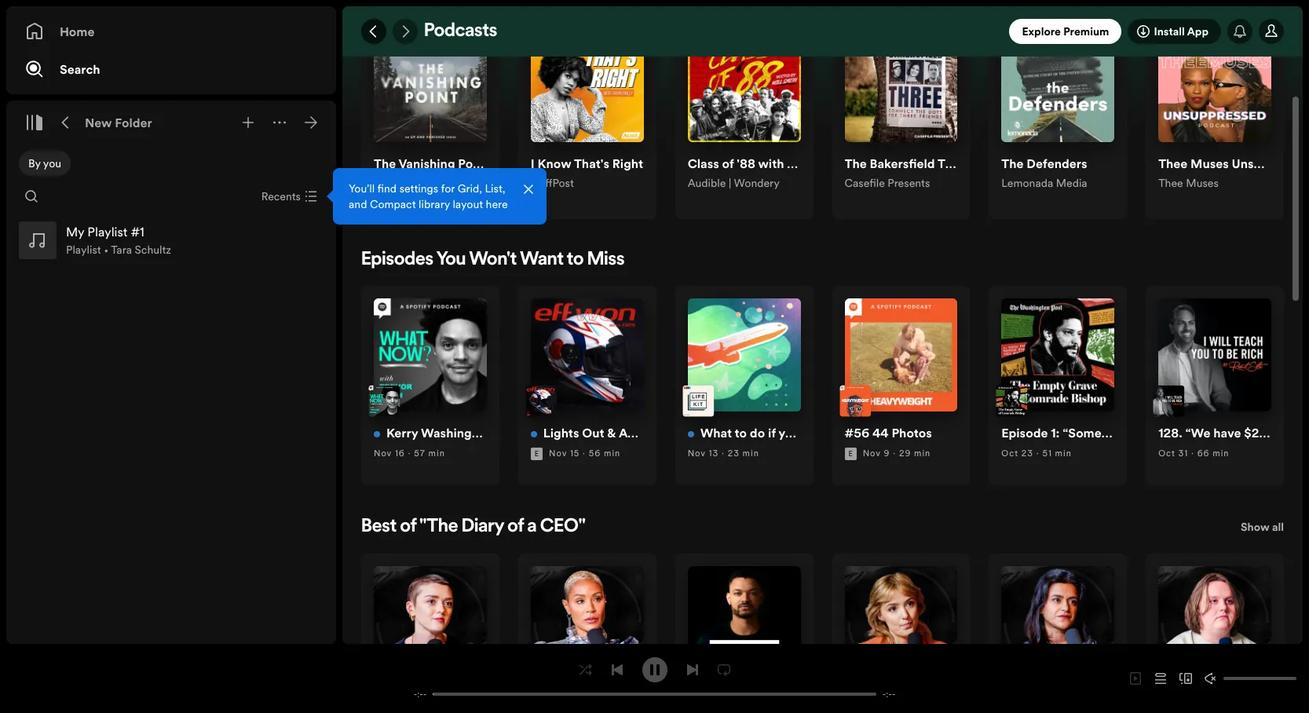 Task type: describe. For each thing, give the bounding box(es) containing it.
top bar and user menu element
[[342, 6, 1303, 57]]

kerry
[[386, 424, 418, 442]]

explore premium
[[1022, 24, 1109, 39]]

· for nov 13 · 23 min
[[722, 448, 725, 460]]

4 - from the left
[[892, 688, 895, 700]]

home link
[[25, 16, 317, 47]]

knows"
[[1134, 424, 1178, 442]]

|
[[729, 175, 731, 191]]

nov 13 · 23 min
[[688, 448, 759, 460]]

unsuppressed
[[1232, 155, 1309, 172]]

2 - from the left
[[423, 688, 427, 700]]

you
[[436, 251, 466, 270]]

the vanishing point link
[[374, 155, 488, 175]]

min for nov 13 · 23 min
[[743, 448, 759, 460]]

2 -:-- from the left
[[882, 688, 895, 700]]

all
[[1272, 519, 1284, 535]]

episodes you won't want to miss
[[361, 251, 625, 270]]

Recents, List view field
[[249, 184, 327, 209]]

min for oct 31 · 66 min
[[1213, 448, 1229, 460]]

nov for nov 13
[[688, 448, 706, 460]]

· for oct 31 · 66 min
[[1191, 448, 1194, 460]]

lights out & away we go to vegas link
[[531, 424, 747, 445]]

out
[[582, 424, 604, 442]]

photos
[[892, 424, 932, 442]]

#56 44 photos link
[[845, 424, 932, 445]]

i
[[531, 155, 535, 172]]

· for nov 15 · 56 min
[[583, 448, 586, 460]]

smith
[[813, 155, 847, 172]]

tara
[[111, 242, 132, 258]]

new episode image for lights out & away we go to vegas
[[531, 431, 537, 438]]

nov for nov 16
[[374, 448, 392, 460]]

of for '88
[[722, 155, 734, 172]]

the for the bakersfield three
[[845, 155, 867, 172]]

0 horizontal spatial to
[[567, 251, 584, 270]]

the vanishing point tenderfoot tv & audacy
[[374, 155, 488, 207]]

show all
[[1241, 519, 1284, 535]]

show all link
[[1241, 518, 1284, 541]]

install app
[[1154, 24, 1209, 39]]

search link
[[25, 53, 317, 85]]

episodes you won't want to miss element
[[361, 251, 1284, 486]]

nov for nov 9
[[863, 448, 881, 460]]

nov 15 · 56 min
[[549, 448, 621, 460]]

2 :- from the left
[[886, 688, 892, 700]]

2 thee from the top
[[1158, 175, 1183, 191]]

kerry washington
[[386, 424, 491, 442]]

premium
[[1063, 24, 1109, 39]]

vegas
[[711, 424, 747, 442]]

class of '88 with will smith audible | wondery
[[688, 155, 847, 191]]

enable shuffle image
[[579, 663, 592, 676]]

new
[[85, 114, 112, 131]]

By you checkbox
[[19, 151, 71, 176]]

56
[[589, 448, 601, 460]]

and
[[349, 196, 367, 212]]

the bakersfield three link
[[845, 155, 972, 175]]

install
[[1154, 24, 1185, 39]]

go
[[677, 424, 694, 442]]

you
[[43, 155, 61, 171]]

episodes
[[361, 251, 433, 270]]

disable repeat image
[[717, 663, 730, 676]]

a
[[527, 518, 537, 537]]

next image
[[686, 663, 699, 676]]

what's new image
[[1234, 25, 1246, 38]]

1 - from the left
[[414, 688, 417, 700]]

3 new episode image from the left
[[688, 431, 694, 438]]

31
[[1178, 448, 1188, 460]]

1 horizontal spatial to
[[697, 424, 709, 442]]

#56 44 photos
[[845, 424, 932, 442]]

washington
[[421, 424, 491, 442]]

playlist
[[66, 242, 101, 258]]

1 thee from the top
[[1158, 155, 1188, 172]]

audacy
[[374, 191, 412, 207]]

presents
[[888, 175, 930, 191]]

diary
[[462, 518, 504, 537]]

explicit element for nov 9
[[845, 448, 857, 460]]

16
[[395, 448, 405, 460]]

'88
[[737, 155, 755, 172]]

the for the vanishing point
[[374, 155, 396, 172]]

explicit element for nov 15
[[531, 448, 543, 460]]

layout
[[453, 196, 483, 212]]

playlist • tara schultz
[[66, 242, 171, 258]]

connect to a device image
[[1180, 672, 1192, 685]]

2 oct from the left
[[1158, 448, 1175, 460]]

episode 1: "somebody knows" oct 23 · 51 min
[[1002, 424, 1178, 460]]

the defenders lemonada media
[[1002, 155, 1087, 191]]

of for "the
[[400, 518, 417, 537]]

main element
[[6, 6, 547, 644]]

· for nov 16 · 57 min
[[408, 448, 411, 460]]

44
[[872, 424, 889, 442]]

by
[[28, 155, 41, 171]]

66
[[1197, 448, 1210, 460]]

lemonada
[[1002, 175, 1053, 191]]

class
[[688, 155, 719, 172]]

away
[[619, 424, 651, 442]]

15
[[570, 448, 580, 460]]

best of "the diary of a ceo"
[[361, 518, 586, 537]]

previous image
[[611, 663, 623, 676]]

will
[[787, 155, 810, 172]]



Task type: vqa. For each thing, say whether or not it's contained in the screenshot.
audiobooks
no



Task type: locate. For each thing, give the bounding box(es) containing it.
2 horizontal spatial of
[[722, 155, 734, 172]]

you'll
[[349, 181, 375, 196]]

· for nov 9 · 29 min
[[893, 448, 896, 460]]

ceo"
[[540, 518, 586, 537]]

to right go
[[697, 424, 709, 442]]

i know that's right huffpost
[[531, 155, 643, 191]]

6 · from the left
[[1191, 448, 1194, 460]]

3 the from the left
[[1002, 155, 1024, 172]]

1 :- from the left
[[417, 688, 423, 700]]

volume off image
[[1205, 672, 1217, 685]]

2 e from the left
[[849, 449, 853, 459]]

& inside episodes you won't want to miss 'element'
[[607, 424, 616, 442]]

· inside episode 1: "somebody knows" oct 23 · 51 min
[[1036, 448, 1039, 460]]

4 min from the left
[[1055, 448, 1072, 460]]

1 23 from the left
[[1021, 448, 1033, 460]]

· right 15
[[583, 448, 586, 460]]

settings
[[399, 181, 438, 196]]

explore premium button
[[1009, 19, 1122, 44]]

4 nov from the left
[[688, 448, 706, 460]]

23 right 13
[[728, 448, 740, 460]]

home
[[60, 23, 95, 40]]

2 horizontal spatial the
[[1002, 155, 1024, 172]]

pause image
[[648, 663, 661, 676]]

13
[[709, 448, 719, 460]]

& right out
[[607, 424, 616, 442]]

min
[[428, 448, 445, 460], [604, 448, 621, 460], [914, 448, 931, 460], [1055, 448, 1072, 460], [743, 448, 759, 460], [1213, 448, 1229, 460]]

grid,
[[458, 181, 482, 196]]

wondery
[[734, 175, 780, 191]]

1 · from the left
[[408, 448, 411, 460]]

2 horizontal spatial new episode image
[[688, 431, 694, 438]]

1 the from the left
[[374, 155, 396, 172]]

we
[[654, 424, 674, 442]]

tenderfoot
[[374, 175, 428, 191]]

recents
[[261, 188, 301, 204]]

episode
[[1002, 424, 1048, 442]]

1 nov from the left
[[374, 448, 392, 460]]

new episode image inside lights out & away we go to vegas link
[[531, 431, 537, 438]]

min down vegas
[[743, 448, 759, 460]]

0 horizontal spatial -:--
[[414, 688, 427, 700]]

0 vertical spatial thee
[[1158, 155, 1188, 172]]

oct down episode
[[1002, 448, 1019, 460]]

· right 9
[[893, 448, 896, 460]]

2 the from the left
[[845, 155, 867, 172]]

· left 51
[[1036, 448, 1039, 460]]

min inside episode 1: "somebody knows" oct 23 · 51 min
[[1055, 448, 1072, 460]]

1 -:-- from the left
[[414, 688, 427, 700]]

57
[[414, 448, 425, 460]]

3 nov from the left
[[863, 448, 881, 460]]

1 vertical spatial &
[[607, 424, 616, 442]]

&
[[447, 175, 455, 191], [607, 424, 616, 442]]

2 · from the left
[[583, 448, 586, 460]]

new folder
[[85, 114, 152, 131]]

· right 31
[[1191, 448, 1194, 460]]

nov left 15
[[549, 448, 567, 460]]

min for nov 16 · 57 min
[[428, 448, 445, 460]]

install app link
[[1128, 19, 1221, 44]]

thee muses unsuppressed link
[[1158, 155, 1309, 175]]

of inside class of '88 with will smith audible | wondery
[[722, 155, 734, 172]]

show
[[1241, 519, 1270, 535]]

2 23 from the left
[[728, 448, 740, 460]]

episode 1: "somebody knows" link
[[1002, 424, 1178, 445]]

go back image
[[368, 25, 380, 38]]

podcast new releases element
[[361, 0, 1309, 219]]

new episode image for kerry washington
[[374, 431, 380, 438]]

2 min from the left
[[604, 448, 621, 460]]

1 horizontal spatial e
[[849, 449, 853, 459]]

0 horizontal spatial :-
[[417, 688, 423, 700]]

three
[[938, 155, 972, 172]]

go forward image
[[399, 25, 411, 38]]

& right tv
[[447, 175, 455, 191]]

min right '57'
[[428, 448, 445, 460]]

1 horizontal spatial :-
[[886, 688, 892, 700]]

23 inside episode 1: "somebody knows" oct 23 · 51 min
[[1021, 448, 1033, 460]]

new episode image left kerry
[[374, 431, 380, 438]]

new episode image
[[374, 431, 380, 438], [531, 431, 537, 438], [688, 431, 694, 438]]

the inside the bakersfield three casefile presents
[[845, 155, 867, 172]]

the for the defenders
[[1002, 155, 1024, 172]]

know
[[538, 155, 571, 172]]

oct 31 · 66 min
[[1158, 448, 1229, 460]]

e for nov 15
[[535, 449, 539, 459]]

the up casefile
[[845, 155, 867, 172]]

that's
[[574, 155, 609, 172]]

app
[[1187, 24, 1209, 39]]

3 - from the left
[[882, 688, 886, 700]]

nov
[[374, 448, 392, 460], [549, 448, 567, 460], [863, 448, 881, 460], [688, 448, 706, 460]]

for
[[441, 181, 455, 196]]

thee
[[1158, 155, 1188, 172], [1158, 175, 1183, 191]]

0 horizontal spatial &
[[447, 175, 455, 191]]

new episode image inside kerry washington link
[[374, 431, 380, 438]]

oct
[[1002, 448, 1019, 460], [1158, 448, 1175, 460]]

kerry washington link
[[374, 424, 491, 445]]

the bakersfield three casefile presents
[[845, 155, 972, 191]]

2 nov from the left
[[549, 448, 567, 460]]

1 explicit element from the left
[[531, 448, 543, 460]]

of right best
[[400, 518, 417, 537]]

none search field inside main element
[[19, 184, 44, 209]]

& inside the vanishing point tenderfoot tv & audacy
[[447, 175, 455, 191]]

1 vertical spatial muses
[[1186, 175, 1219, 191]]

min right 51
[[1055, 448, 1072, 460]]

"the
[[420, 518, 458, 537]]

1 horizontal spatial of
[[507, 518, 524, 537]]

-
[[414, 688, 417, 700], [423, 688, 427, 700], [882, 688, 886, 700], [892, 688, 895, 700]]

to left miss
[[567, 251, 584, 270]]

min right 66
[[1213, 448, 1229, 460]]

compact
[[370, 196, 416, 212]]

find
[[377, 181, 397, 196]]

explicit element
[[531, 448, 543, 460], [845, 448, 857, 460]]

5 · from the left
[[722, 448, 725, 460]]

of left a
[[507, 518, 524, 537]]

min right 56
[[604, 448, 621, 460]]

nov left 16
[[374, 448, 392, 460]]

0 horizontal spatial explicit element
[[531, 448, 543, 460]]

nov for nov 15
[[549, 448, 567, 460]]

you'll find settings for grid, list, and compact library layout here
[[349, 181, 508, 212]]

search in your library image
[[25, 190, 38, 203]]

e left 15
[[535, 449, 539, 459]]

0 vertical spatial to
[[567, 251, 584, 270]]

0 horizontal spatial e
[[535, 449, 539, 459]]

2 new episode image from the left
[[531, 431, 537, 438]]

0 horizontal spatial of
[[400, 518, 417, 537]]

won't
[[469, 251, 517, 270]]

muses
[[1191, 155, 1229, 172], [1186, 175, 1219, 191]]

here
[[486, 196, 508, 212]]

of
[[722, 155, 734, 172], [400, 518, 417, 537], [507, 518, 524, 537]]

1 horizontal spatial 23
[[1021, 448, 1033, 460]]

#56
[[845, 424, 869, 442]]

the inside the vanishing point tenderfoot tv & audacy
[[374, 155, 396, 172]]

•
[[104, 242, 109, 258]]

nov left 9
[[863, 448, 881, 460]]

huffpost
[[531, 175, 574, 191]]

e
[[535, 449, 539, 459], [849, 449, 853, 459]]

0 horizontal spatial 23
[[728, 448, 740, 460]]

1 horizontal spatial oct
[[1158, 448, 1175, 460]]

3 · from the left
[[893, 448, 896, 460]]

to
[[567, 251, 584, 270], [697, 424, 709, 442]]

group inside main element
[[13, 215, 330, 265]]

0 vertical spatial &
[[447, 175, 455, 191]]

group containing playlist
[[13, 215, 330, 265]]

1 horizontal spatial explicit element
[[845, 448, 857, 460]]

oct left 31
[[1158, 448, 1175, 460]]

29
[[899, 448, 911, 460]]

oct inside episode 1: "somebody knows" oct 23 · 51 min
[[1002, 448, 1019, 460]]

1 min from the left
[[428, 448, 445, 460]]

new episode image right we
[[688, 431, 694, 438]]

schultz
[[135, 242, 171, 258]]

nov left 13
[[688, 448, 706, 460]]

· right 16
[[408, 448, 411, 460]]

vanishing
[[399, 155, 455, 172]]

1 horizontal spatial new episode image
[[531, 431, 537, 438]]

class of '88 with will smith link
[[688, 155, 847, 175]]

player controls element
[[395, 657, 914, 700]]

1 horizontal spatial the
[[845, 155, 867, 172]]

casefile
[[845, 175, 885, 191]]

2 explicit element from the left
[[845, 448, 857, 460]]

1 horizontal spatial -:--
[[882, 688, 895, 700]]

best of "the diary of a ceo" link
[[361, 518, 586, 537]]

right
[[612, 155, 643, 172]]

lights out & away we go to vegas
[[543, 424, 747, 442]]

the inside the defenders lemonada media
[[1002, 155, 1024, 172]]

miss
[[587, 251, 625, 270]]

with
[[758, 155, 784, 172]]

1 vertical spatial to
[[697, 424, 709, 442]]

new episode image left "lights"
[[531, 431, 537, 438]]

5 min from the left
[[743, 448, 759, 460]]

e down the #56
[[849, 449, 853, 459]]

nov 16 · 57 min
[[374, 448, 445, 460]]

i know that's right link
[[531, 155, 643, 175]]

1 e from the left
[[535, 449, 539, 459]]

the up lemonada
[[1002, 155, 1024, 172]]

1 vertical spatial thee
[[1158, 175, 1183, 191]]

min for nov 15 · 56 min
[[604, 448, 621, 460]]

best of "the diary of a ceo" element
[[361, 518, 1284, 713]]

0 horizontal spatial oct
[[1002, 448, 1019, 460]]

you'll find settings for grid, list, and compact library layout here dialog
[[333, 168, 547, 225]]

thee muses unsuppressed thee muses
[[1158, 155, 1309, 191]]

the up find
[[374, 155, 396, 172]]

point
[[458, 155, 488, 172]]

None search field
[[19, 184, 44, 209]]

want
[[520, 251, 564, 270]]

0 horizontal spatial the
[[374, 155, 396, 172]]

1 new episode image from the left
[[374, 431, 380, 438]]

3 min from the left
[[914, 448, 931, 460]]

0 vertical spatial muses
[[1191, 155, 1229, 172]]

search
[[60, 60, 100, 78]]

4 · from the left
[[1036, 448, 1039, 460]]

51
[[1042, 448, 1052, 460]]

min for nov 9 · 29 min
[[914, 448, 931, 460]]

min right 29 at the right of page
[[914, 448, 931, 460]]

list,
[[485, 181, 505, 196]]

· right 13
[[722, 448, 725, 460]]

1 oct from the left
[[1002, 448, 1019, 460]]

0 horizontal spatial new episode image
[[374, 431, 380, 438]]

explicit element left 15
[[531, 448, 543, 460]]

nov 9 · 29 min
[[863, 448, 931, 460]]

library
[[419, 196, 450, 212]]

explicit element down the #56
[[845, 448, 857, 460]]

1 horizontal spatial &
[[607, 424, 616, 442]]

new folder button
[[82, 110, 155, 135]]

group
[[13, 215, 330, 265]]

6 min from the left
[[1213, 448, 1229, 460]]

-:--
[[414, 688, 427, 700], [882, 688, 895, 700]]

of left '88
[[722, 155, 734, 172]]

the
[[374, 155, 396, 172], [845, 155, 867, 172], [1002, 155, 1024, 172]]

23 left 51
[[1021, 448, 1033, 460]]

defenders
[[1027, 155, 1087, 172]]

folder
[[115, 114, 152, 131]]

Disable repeat checkbox
[[711, 657, 736, 682]]

1:
[[1051, 424, 1060, 442]]

e for nov 9
[[849, 449, 853, 459]]

best
[[361, 518, 397, 537]]

by you
[[28, 155, 61, 171]]



